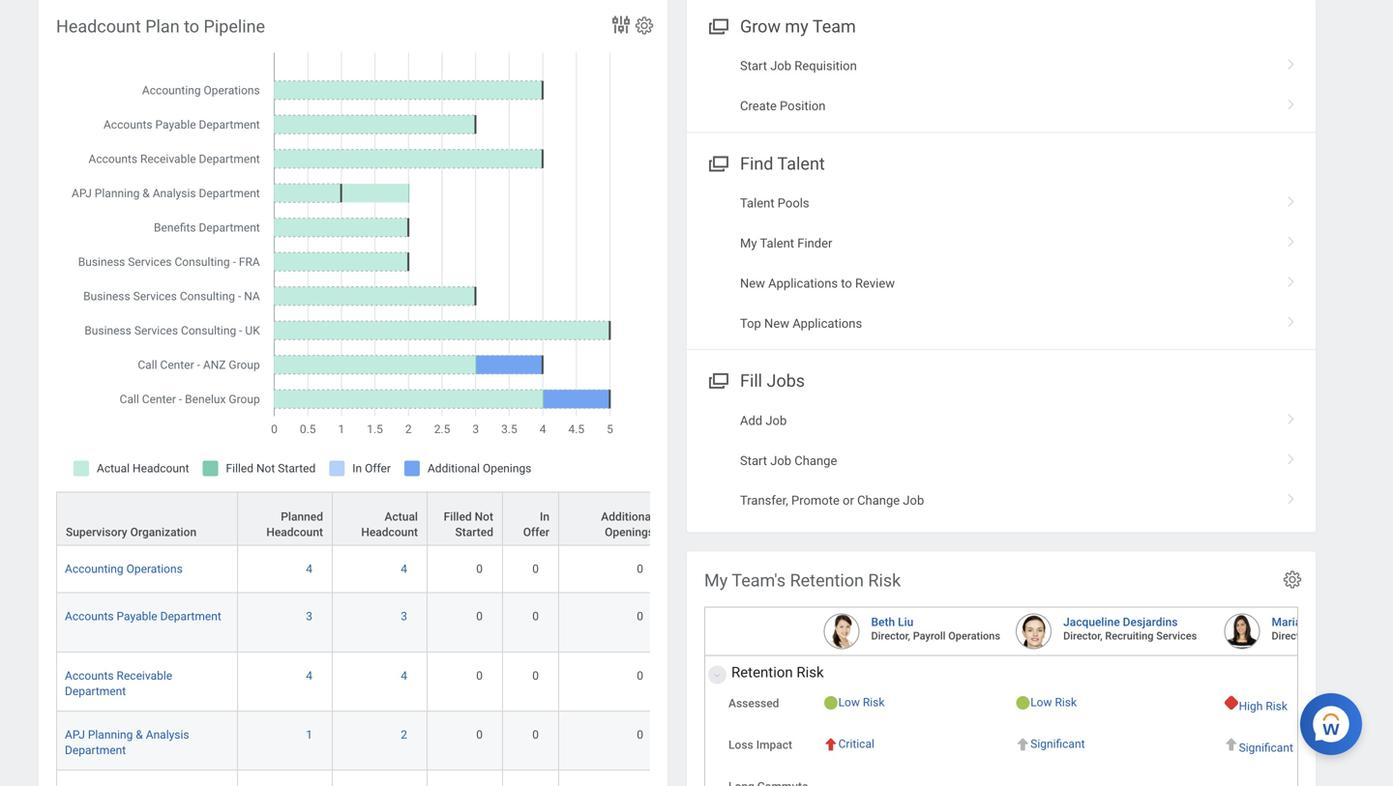 Task type: describe. For each thing, give the bounding box(es) containing it.
finder
[[798, 236, 833, 251]]

&
[[136, 729, 143, 742]]

my talent finder link
[[687, 224, 1316, 264]]

payroll
[[913, 631, 946, 643]]

top new applications link
[[687, 304, 1316, 344]]

talent inside talent pools link
[[740, 196, 775, 211]]

accounting
[[65, 563, 124, 576]]

department inside apj planning & analysis department
[[65, 744, 126, 758]]

row containing accounts payable department
[[56, 594, 664, 653]]

planned headcount column header
[[238, 492, 333, 547]]

payable
[[117, 610, 157, 624]]

row containing accounting operations
[[56, 546, 664, 594]]

start job change link
[[687, 441, 1316, 481]]

high risk
[[1239, 700, 1288, 714]]

retention risk
[[732, 664, 824, 681]]

applications inside new applications to review link
[[769, 276, 838, 291]]

accounts payable department link
[[65, 606, 221, 624]]

openings
[[605, 526, 654, 540]]

4 down planned headcount
[[306, 563, 313, 576]]

applications inside top new applications link
[[793, 316, 862, 331]]

start for start job change
[[740, 454, 767, 468]]

position
[[780, 99, 826, 113]]

benefit
[[1363, 631, 1394, 643]]

risk inside high risk link
[[1266, 700, 1288, 714]]

planning
[[88, 729, 133, 742]]

headcount for planned headcount
[[266, 526, 323, 540]]

5 cell from the left
[[503, 771, 559, 787]]

1 3 button from the left
[[306, 609, 315, 625]]

beth liu link
[[871, 612, 914, 630]]

0 horizontal spatial headcount
[[56, 16, 141, 37]]

my
[[785, 16, 809, 37]]

grow my team
[[740, 16, 856, 37]]

2
[[401, 729, 407, 742]]

additional openings button
[[559, 493, 663, 545]]

offer
[[523, 526, 550, 540]]

jobs
[[767, 371, 805, 392]]

apj planning & analysis department
[[65, 729, 189, 758]]

create position link
[[687, 86, 1316, 126]]

chevron right image for change
[[1279, 447, 1305, 466]]

4 up 1
[[306, 669, 313, 683]]

configure my team's retention risk image
[[1282, 570, 1304, 591]]

1 button
[[306, 728, 315, 743]]

headcount plan to pipeline
[[56, 16, 265, 37]]

critical
[[839, 738, 875, 752]]

loss impact
[[729, 739, 793, 752]]

0 horizontal spatial significant
[[1031, 738, 1085, 752]]

0 vertical spatial retention
[[790, 571, 864, 591]]

job right or
[[903, 494, 924, 508]]

row containing apj planning & analysis department
[[56, 712, 664, 771]]

add
[[740, 414, 763, 428]]

chevron right image for create position
[[1279, 92, 1305, 111]]

accounts receivable department
[[65, 669, 172, 699]]

additional openings
[[601, 511, 654, 540]]

find
[[740, 154, 774, 174]]

desjardins
[[1123, 616, 1178, 630]]

department for payable
[[160, 610, 221, 624]]

my team's retention risk
[[705, 571, 901, 591]]

add job link
[[687, 401, 1316, 441]]

actual headcount
[[361, 511, 418, 540]]

department for receivable
[[65, 685, 126, 699]]

actual
[[385, 511, 418, 524]]

2 3 button from the left
[[401, 609, 410, 625]]

pipeline
[[204, 16, 265, 37]]

beth
[[871, 616, 895, 630]]

new applications to review link
[[687, 264, 1316, 304]]

cardoza
[[1305, 616, 1348, 630]]

started
[[455, 526, 494, 540]]

planned headcount
[[266, 511, 323, 540]]

list for find talent
[[687, 183, 1316, 344]]

chevron right image for top new applications
[[1279, 309, 1305, 329]]

apj
[[65, 729, 85, 742]]

4 up 2
[[401, 669, 407, 683]]

in offer
[[523, 511, 550, 540]]

high risk link
[[1239, 696, 1288, 714]]

team
[[813, 16, 856, 37]]

transfer, promote or change job link
[[687, 481, 1316, 521]]

top
[[740, 316, 761, 331]]

operations inside row
[[126, 563, 183, 576]]

1 vertical spatial new
[[765, 316, 790, 331]]

director, recruiting services
[[1064, 631, 1197, 643]]

job for start job requisition
[[771, 59, 792, 73]]

my for my team's retention risk
[[705, 571, 728, 591]]

in
[[540, 511, 550, 524]]

filled not started column header
[[428, 492, 503, 547]]

1 low from the left
[[839, 696, 860, 710]]

2 director, from the left
[[1064, 631, 1103, 643]]

2 button
[[401, 728, 410, 743]]

talent for find
[[778, 154, 825, 174]]

menu group image for grow my team
[[705, 12, 731, 38]]

assessed
[[729, 697, 779, 711]]

3 cell from the left
[[333, 771, 428, 787]]

top new applications
[[740, 316, 862, 331]]

start job change
[[740, 454, 837, 468]]

collapse image
[[709, 664, 721, 688]]

planned headcount button
[[238, 493, 332, 545]]

4 button down actual headcount
[[401, 562, 410, 577]]

1
[[306, 729, 313, 742]]

chevron right image inside add job link
[[1279, 407, 1305, 426]]

supervisory organization button
[[57, 493, 237, 545]]

2 low from the left
[[1031, 696, 1052, 710]]



Task type: vqa. For each thing, say whether or not it's contained in the screenshot.
Bank Account Transfer Intercompany Event on the bottom of page
no



Task type: locate. For each thing, give the bounding box(es) containing it.
low risk up critical link
[[839, 696, 885, 710]]

chevron right image for my talent finder
[[1279, 229, 1305, 249]]

2 row from the top
[[56, 546, 664, 594]]

talent inside my talent finder link
[[760, 236, 795, 251]]

my talent finder
[[740, 236, 833, 251]]

3 row from the top
[[56, 594, 664, 653]]

4 chevron right image from the top
[[1279, 447, 1305, 466]]

2 vertical spatial list
[[687, 401, 1316, 521]]

talent for my
[[760, 236, 795, 251]]

low
[[839, 696, 860, 710], [1031, 696, 1052, 710]]

configure and view chart data image
[[610, 13, 633, 36]]

0 vertical spatial list
[[687, 46, 1316, 126]]

retention up assessed on the right bottom
[[732, 664, 793, 681]]

director, for maria
[[1272, 631, 1311, 643]]

headcount inside planned headcount "popup button"
[[266, 526, 323, 540]]

0 vertical spatial start
[[740, 59, 767, 73]]

headcount left 'plan'
[[56, 16, 141, 37]]

2 start from the top
[[740, 454, 767, 468]]

4
[[306, 563, 313, 576], [401, 563, 407, 576], [306, 669, 313, 683], [401, 669, 407, 683]]

director, for beth
[[871, 631, 911, 643]]

chevron right image for talent pools
[[1279, 189, 1305, 209]]

3 button down actual headcount
[[401, 609, 410, 625]]

director, inside 'beth liu director, payroll operations'
[[871, 631, 911, 643]]

1 vertical spatial change
[[858, 494, 900, 508]]

critical link
[[839, 734, 875, 752]]

0 horizontal spatial operations
[[126, 563, 183, 576]]

my team's retention risk element
[[687, 552, 1394, 787]]

1 horizontal spatial director,
[[1064, 631, 1103, 643]]

director, inside maria cardoza director, employee benefit
[[1272, 631, 1311, 643]]

organization
[[130, 526, 197, 540]]

1 row from the top
[[56, 492, 664, 547]]

3 for first 3 button from right
[[401, 610, 407, 624]]

menu group image
[[705, 12, 731, 38], [705, 367, 731, 393]]

0 horizontal spatial 3 button
[[306, 609, 315, 625]]

chevron right image inside create position link
[[1279, 92, 1305, 111]]

department down "planning"
[[65, 744, 126, 758]]

talent pools link
[[687, 183, 1316, 224]]

3 for 1st 3 button from left
[[306, 610, 313, 624]]

talent pools
[[740, 196, 810, 211]]

maria
[[1272, 616, 1302, 630]]

row containing accounts receivable department
[[56, 653, 664, 712]]

headcount down planned
[[266, 526, 323, 540]]

job for add job
[[766, 414, 787, 428]]

2 horizontal spatial director,
[[1272, 631, 1311, 643]]

chevron right image inside talent pools link
[[1279, 189, 1305, 209]]

jacqueline
[[1064, 616, 1120, 630]]

1 vertical spatial to
[[841, 276, 852, 291]]

my left team's
[[705, 571, 728, 591]]

accounts receivable department link
[[65, 666, 172, 699]]

4 down actual headcount
[[401, 563, 407, 576]]

0 vertical spatial change
[[795, 454, 837, 468]]

low risk link up critical link
[[839, 693, 885, 710]]

job for start job change
[[771, 454, 792, 468]]

list for grow my team
[[687, 46, 1316, 126]]

actual headcount column header
[[333, 492, 428, 547]]

fill
[[740, 371, 763, 392]]

chevron right image inside my talent finder link
[[1279, 229, 1305, 249]]

receivable
[[117, 669, 172, 683]]

0 button
[[476, 562, 486, 577], [533, 562, 542, 577], [637, 562, 646, 577], [476, 609, 486, 625], [533, 609, 542, 625], [637, 609, 646, 625], [476, 669, 486, 684], [533, 669, 542, 684], [637, 669, 646, 684], [476, 728, 486, 743], [533, 728, 542, 743], [637, 728, 646, 743]]

list containing add job
[[687, 401, 1316, 521]]

to right 'plan'
[[184, 16, 199, 37]]

accounts for accounts payable department
[[65, 610, 114, 624]]

1 chevron right image from the top
[[1279, 52, 1305, 71]]

risk
[[869, 571, 901, 591], [797, 664, 824, 681], [863, 696, 885, 710], [1055, 696, 1077, 710], [1266, 700, 1288, 714]]

6 row from the top
[[56, 771, 664, 787]]

low risk link down jacqueline
[[1031, 693, 1077, 710]]

4 button up 2
[[401, 669, 410, 684]]

0 vertical spatial my
[[740, 236, 757, 251]]

department up "planning"
[[65, 685, 126, 699]]

find talent
[[740, 154, 825, 174]]

new up top
[[740, 276, 765, 291]]

start job requisition link
[[687, 46, 1316, 86]]

2 accounts from the top
[[65, 669, 114, 683]]

impact
[[756, 739, 793, 752]]

accounts for accounts receivable department
[[65, 669, 114, 683]]

additional
[[601, 511, 654, 524]]

talent
[[778, 154, 825, 174], [740, 196, 775, 211], [760, 236, 795, 251]]

4 button down planned headcount
[[306, 562, 315, 577]]

employee
[[1314, 631, 1360, 643]]

fill jobs
[[740, 371, 805, 392]]

operations right payroll
[[949, 631, 1001, 643]]

applications
[[769, 276, 838, 291], [793, 316, 862, 331]]

0 horizontal spatial low
[[839, 696, 860, 710]]

filled
[[444, 511, 472, 524]]

loss
[[729, 739, 754, 752]]

plan
[[145, 16, 180, 37]]

transfer, promote or change job
[[740, 494, 924, 508]]

accounts down accounting
[[65, 610, 114, 624]]

to left "review"
[[841, 276, 852, 291]]

1 cell from the left
[[56, 771, 238, 787]]

high
[[1239, 700, 1263, 714]]

supervisory
[[66, 526, 127, 540]]

retention
[[790, 571, 864, 591], [732, 664, 793, 681]]

chevron right image inside start job requisition "link"
[[1279, 52, 1305, 71]]

2 low risk from the left
[[1031, 696, 1077, 710]]

1 horizontal spatial operations
[[949, 631, 1001, 643]]

4 row from the top
[[56, 653, 664, 712]]

1 low risk link from the left
[[839, 693, 885, 710]]

4 chevron right image from the top
[[1279, 309, 1305, 329]]

row containing planned headcount
[[56, 492, 664, 547]]

0 vertical spatial new
[[740, 276, 765, 291]]

2 vertical spatial department
[[65, 744, 126, 758]]

operations inside 'beth liu director, payroll operations'
[[949, 631, 1001, 643]]

low risk
[[839, 696, 885, 710], [1031, 696, 1077, 710]]

3 director, from the left
[[1272, 631, 1311, 643]]

maria cardoza link
[[1272, 612, 1348, 630]]

1 horizontal spatial significant link
[[1239, 738, 1294, 755]]

director, down maria
[[1272, 631, 1311, 643]]

0 horizontal spatial to
[[184, 16, 199, 37]]

low risk down jacqueline
[[1031, 696, 1077, 710]]

significant
[[1031, 738, 1085, 752], [1239, 742, 1294, 755]]

job inside "link"
[[771, 59, 792, 73]]

director, down the beth
[[871, 631, 911, 643]]

1 vertical spatial start
[[740, 454, 767, 468]]

start inside "link"
[[740, 59, 767, 73]]

1 vertical spatial applications
[[793, 316, 862, 331]]

5 chevron right image from the top
[[1279, 487, 1305, 506]]

my
[[740, 236, 757, 251], [705, 571, 728, 591]]

chevron right image inside transfer, promote or change job link
[[1279, 487, 1305, 506]]

1 horizontal spatial significant
[[1239, 742, 1294, 755]]

1 vertical spatial talent
[[740, 196, 775, 211]]

low risk for 1st low risk link from right
[[1031, 696, 1077, 710]]

0 vertical spatial department
[[160, 610, 221, 624]]

4 cell from the left
[[428, 771, 503, 787]]

low risk for 2nd low risk link from the right
[[839, 696, 885, 710]]

accounting operations
[[65, 563, 183, 576]]

low risk link
[[839, 693, 885, 710], [1031, 693, 1077, 710]]

0 vertical spatial applications
[[769, 276, 838, 291]]

department right payable
[[160, 610, 221, 624]]

chevron right image
[[1279, 92, 1305, 111], [1279, 189, 1305, 209], [1279, 229, 1305, 249], [1279, 309, 1305, 329]]

menu group image
[[705, 149, 731, 176]]

1 list from the top
[[687, 46, 1316, 126]]

list for fill jobs
[[687, 401, 1316, 521]]

headcount for actual headcount
[[361, 526, 418, 540]]

1 horizontal spatial low risk
[[1031, 696, 1077, 710]]

start
[[740, 59, 767, 73], [740, 454, 767, 468]]

configure headcount plan to pipeline image
[[634, 15, 655, 36]]

or
[[843, 494, 854, 508]]

director, down jacqueline
[[1064, 631, 1103, 643]]

grow
[[740, 16, 781, 37]]

supervisory organization column header
[[56, 492, 238, 547]]

menu group image left grow
[[705, 12, 731, 38]]

2 cell from the left
[[238, 771, 333, 787]]

department inside accounts receivable department
[[65, 685, 126, 699]]

to for plan
[[184, 16, 199, 37]]

new right top
[[765, 316, 790, 331]]

talent left "pools"
[[740, 196, 775, 211]]

list containing talent pools
[[687, 183, 1316, 344]]

0 vertical spatial to
[[184, 16, 199, 37]]

accounts
[[65, 610, 114, 624], [65, 669, 114, 683]]

list
[[687, 46, 1316, 126], [687, 183, 1316, 344], [687, 401, 1316, 521]]

recruiting
[[1106, 631, 1154, 643]]

accounting operations link
[[65, 559, 183, 576]]

6 cell from the left
[[559, 771, 664, 787]]

create position
[[740, 99, 826, 113]]

1 vertical spatial accounts
[[65, 669, 114, 683]]

1 vertical spatial operations
[[949, 631, 1001, 643]]

liu
[[898, 616, 914, 630]]

services
[[1157, 631, 1197, 643]]

0 horizontal spatial significant link
[[1031, 734, 1085, 752]]

1 horizontal spatial 3 button
[[401, 609, 410, 625]]

headcount inside actual headcount popup button
[[361, 526, 418, 540]]

1 vertical spatial my
[[705, 571, 728, 591]]

0 horizontal spatial director,
[[871, 631, 911, 643]]

1 horizontal spatial to
[[841, 276, 852, 291]]

3 chevron right image from the top
[[1279, 407, 1305, 426]]

maria cardoza director, employee benefit
[[1272, 616, 1394, 643]]

not
[[475, 511, 494, 524]]

applications down new applications to review
[[793, 316, 862, 331]]

retention right team's
[[790, 571, 864, 591]]

0 horizontal spatial my
[[705, 571, 728, 591]]

2 horizontal spatial headcount
[[361, 526, 418, 540]]

job up create position
[[771, 59, 792, 73]]

applications up top new applications
[[769, 276, 838, 291]]

transfer,
[[740, 494, 789, 508]]

2 chevron right image from the top
[[1279, 189, 1305, 209]]

supervisory organization
[[66, 526, 197, 540]]

in offer button
[[503, 493, 558, 545]]

3 down planned headcount
[[306, 610, 313, 624]]

0 horizontal spatial 3
[[306, 610, 313, 624]]

3 list from the top
[[687, 401, 1316, 521]]

5 row from the top
[[56, 712, 664, 771]]

chevron right image inside new applications to review link
[[1279, 269, 1305, 289]]

job up transfer,
[[771, 454, 792, 468]]

0 vertical spatial operations
[[126, 563, 183, 576]]

1 horizontal spatial low risk link
[[1031, 693, 1077, 710]]

chevron right image
[[1279, 52, 1305, 71], [1279, 269, 1305, 289], [1279, 407, 1305, 426], [1279, 447, 1305, 466], [1279, 487, 1305, 506]]

1 horizontal spatial low
[[1031, 696, 1052, 710]]

operations
[[126, 563, 183, 576], [949, 631, 1001, 643]]

change right or
[[858, 494, 900, 508]]

accounts inside accounts receivable department
[[65, 669, 114, 683]]

to for applications
[[841, 276, 852, 291]]

accounts left receivable
[[65, 669, 114, 683]]

1 horizontal spatial 3
[[401, 610, 407, 624]]

1 horizontal spatial my
[[740, 236, 757, 251]]

3 chevron right image from the top
[[1279, 229, 1305, 249]]

1 accounts from the top
[[65, 610, 114, 624]]

2 low risk link from the left
[[1031, 693, 1077, 710]]

0 vertical spatial accounts
[[65, 610, 114, 624]]

change up promote
[[795, 454, 837, 468]]

0 vertical spatial talent
[[778, 154, 825, 174]]

job right add
[[766, 414, 787, 428]]

promote
[[792, 494, 840, 508]]

jacqueline desjardins link
[[1064, 612, 1178, 630]]

0 horizontal spatial low risk link
[[839, 693, 885, 710]]

analysis
[[146, 729, 189, 742]]

1 director, from the left
[[871, 631, 911, 643]]

1 low risk from the left
[[839, 696, 885, 710]]

talent up "pools"
[[778, 154, 825, 174]]

start job requisition
[[740, 59, 857, 73]]

chevron right image inside top new applications link
[[1279, 309, 1305, 329]]

1 vertical spatial retention
[[732, 664, 793, 681]]

menu group image left "fill"
[[705, 367, 731, 393]]

filled not started
[[444, 511, 494, 540]]

1 vertical spatial department
[[65, 685, 126, 699]]

team's
[[732, 571, 786, 591]]

0
[[476, 563, 483, 576], [533, 563, 539, 576], [637, 563, 644, 576], [476, 610, 483, 624], [533, 610, 539, 624], [637, 610, 644, 624], [476, 669, 483, 683], [533, 669, 539, 683], [637, 669, 644, 683], [476, 729, 483, 742], [533, 729, 539, 742], [637, 729, 644, 742]]

3 button
[[306, 609, 315, 625], [401, 609, 410, 625]]

planned
[[281, 511, 323, 524]]

accounts payable department
[[65, 610, 221, 624]]

filled not started button
[[428, 493, 502, 545]]

headcount down actual
[[361, 526, 418, 540]]

create
[[740, 99, 777, 113]]

review
[[856, 276, 895, 291]]

1 horizontal spatial change
[[858, 494, 900, 508]]

headcount
[[56, 16, 141, 37], [266, 526, 323, 540], [361, 526, 418, 540]]

talent left finder
[[760, 236, 795, 251]]

1 vertical spatial list
[[687, 183, 1316, 344]]

beth liu director, payroll operations
[[871, 616, 1001, 643]]

1 horizontal spatial headcount
[[266, 526, 323, 540]]

2 menu group image from the top
[[705, 367, 731, 393]]

add job
[[740, 414, 787, 428]]

operations down organization
[[126, 563, 183, 576]]

2 list from the top
[[687, 183, 1316, 344]]

1 chevron right image from the top
[[1279, 92, 1305, 111]]

2 3 from the left
[[401, 610, 407, 624]]

chevron right image for requisition
[[1279, 52, 1305, 71]]

1 menu group image from the top
[[705, 12, 731, 38]]

cell
[[56, 771, 238, 787], [238, 771, 333, 787], [333, 771, 428, 787], [428, 771, 503, 787], [503, 771, 559, 787], [559, 771, 664, 787]]

chevron right image for or
[[1279, 487, 1305, 506]]

my down talent pools
[[740, 236, 757, 251]]

jacqueline desjardins
[[1064, 616, 1178, 630]]

start for start job requisition
[[740, 59, 767, 73]]

1 start from the top
[[740, 59, 767, 73]]

4 button up 1
[[306, 669, 315, 684]]

0 vertical spatial menu group image
[[705, 12, 731, 38]]

2 chevron right image from the top
[[1279, 269, 1305, 289]]

3
[[306, 610, 313, 624], [401, 610, 407, 624]]

menu group image for fill jobs
[[705, 367, 731, 393]]

1 3 from the left
[[306, 610, 313, 624]]

2 vertical spatial talent
[[760, 236, 795, 251]]

0 horizontal spatial low risk
[[839, 696, 885, 710]]

in offer column header
[[503, 492, 559, 547]]

1 vertical spatial menu group image
[[705, 367, 731, 393]]

3 down actual headcount
[[401, 610, 407, 624]]

start down add
[[740, 454, 767, 468]]

director,
[[871, 631, 911, 643], [1064, 631, 1103, 643], [1272, 631, 1311, 643]]

my for my talent finder
[[740, 236, 757, 251]]

requisition
[[795, 59, 857, 73]]

start down grow
[[740, 59, 767, 73]]

chevron right image inside start job change link
[[1279, 447, 1305, 466]]

new applications to review
[[740, 276, 895, 291]]

row
[[56, 492, 664, 547], [56, 546, 664, 594], [56, 594, 664, 653], [56, 653, 664, 712], [56, 712, 664, 771], [56, 771, 664, 787]]

list containing start job requisition
[[687, 46, 1316, 126]]

chevron right image for to
[[1279, 269, 1305, 289]]

3 button down planned headcount
[[306, 609, 315, 625]]

pools
[[778, 196, 810, 211]]

0 horizontal spatial change
[[795, 454, 837, 468]]

new
[[740, 276, 765, 291], [765, 316, 790, 331]]



